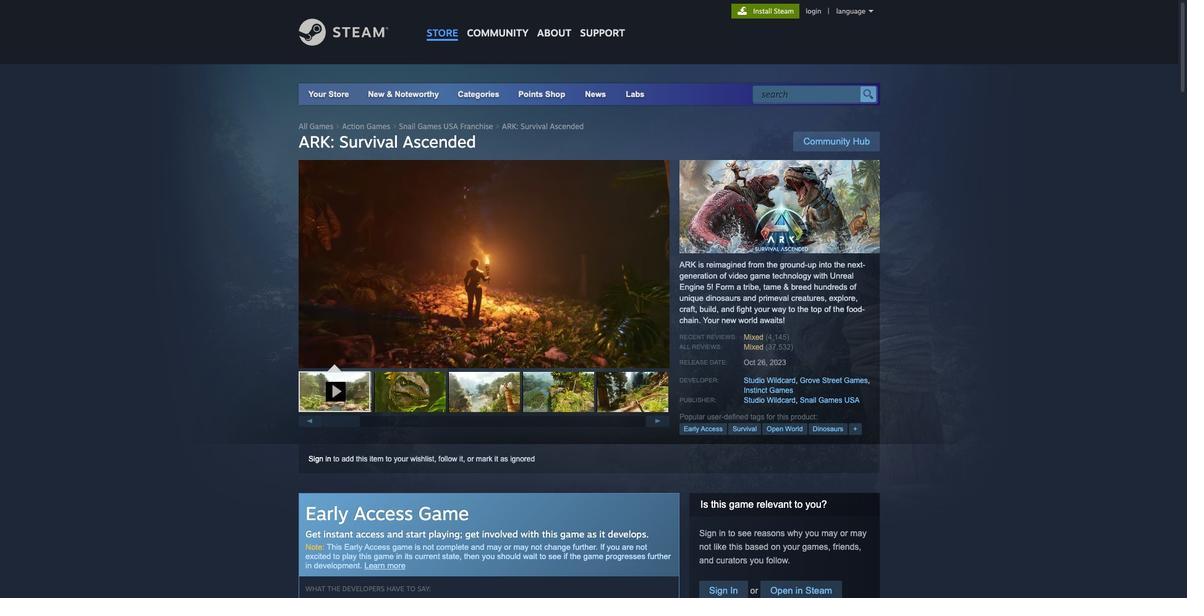Task type: locate. For each thing, give the bounding box(es) containing it.
note:
[[306, 543, 325, 552]]

all left action
[[299, 122, 308, 131]]

survival inside "link"
[[733, 426, 757, 433]]

usa
[[444, 122, 458, 131], [845, 397, 860, 405]]

0 vertical spatial it
[[495, 455, 498, 464]]

0 horizontal spatial your
[[309, 90, 326, 99]]

1 vertical spatial studio
[[744, 397, 765, 405]]

games left action
[[310, 122, 334, 131]]

community hub
[[804, 136, 870, 147]]

, right street
[[868, 377, 870, 385]]

usa down grove street games "link"
[[845, 397, 860, 405]]

not left like
[[700, 543, 712, 552]]

0 vertical spatial all
[[299, 122, 308, 131]]

oct
[[744, 359, 756, 367]]

in inside the 'sign in to see reasons why you may or may not like this based on your games, friends, and curators you follow.'
[[719, 529, 726, 539]]

2 vertical spatial early
[[344, 543, 363, 552]]

your down why
[[783, 543, 800, 552]]

, for games
[[796, 397, 798, 405]]

as up further.
[[587, 529, 597, 541]]

0 horizontal spatial it
[[495, 455, 498, 464]]

wildcard inside studio wildcard , grove street games , instinct games
[[767, 377, 796, 385]]

as for game
[[587, 529, 597, 541]]

1 horizontal spatial is
[[699, 260, 704, 270]]

1 vertical spatial open
[[771, 586, 793, 596]]

survival down action games link
[[339, 132, 398, 152]]

of right top at bottom right
[[825, 305, 831, 314]]

0 horizontal spatial steam
[[774, 7, 794, 15]]

all games link
[[299, 122, 334, 131]]

with down the "into"
[[814, 272, 828, 281]]

mixed up mixed (37,532)
[[744, 333, 764, 342]]

early up instant
[[306, 502, 349, 525]]

survival down points
[[521, 122, 548, 131]]

0 horizontal spatial ascended
[[403, 132, 476, 152]]

1 vertical spatial your
[[703, 316, 720, 325]]

0 horizontal spatial snail
[[399, 122, 416, 131]]

game down from
[[751, 272, 771, 281]]

categories link
[[458, 90, 500, 99]]

1 vertical spatial reviews:
[[692, 344, 723, 351]]

studio wildcard link
[[744, 377, 796, 385], [744, 397, 796, 405]]

5!
[[707, 283, 714, 292]]

in left its
[[396, 552, 403, 562]]

snail down studio wildcard , grove street games , instinct games
[[800, 397, 817, 405]]

snail
[[399, 122, 416, 131], [800, 397, 817, 405]]

and down get
[[471, 543, 485, 552]]

1 vertical spatial access
[[354, 502, 413, 525]]

0 vertical spatial wildcard
[[767, 377, 796, 385]]

link to the steam homepage image
[[299, 19, 408, 46]]

in for sign in to see reasons why you may or may not like this based on your games, friends, and curators you follow.
[[719, 529, 726, 539]]

ascended
[[550, 122, 584, 131], [403, 132, 476, 152]]

tags
[[751, 413, 765, 422]]

1 studio from the top
[[744, 377, 765, 385]]

0 vertical spatial snail
[[399, 122, 416, 131]]

, for street
[[796, 377, 798, 385]]

the right what
[[328, 585, 341, 594]]

action
[[342, 122, 365, 131]]

access down access
[[364, 543, 390, 552]]

get
[[306, 529, 321, 541]]

0 vertical spatial your
[[755, 305, 770, 314]]

it up if
[[600, 529, 605, 541]]

2 vertical spatial sign
[[710, 586, 728, 596]]

with inside ark is reimagined from the ground-up into the next- generation of video game technology with unreal engine 5! form a tribe, tame & breed hundreds of unique dinosaurs and primeval creatures, explore, craft, build, and fight your way to the top of the food- chain. your new world awaits!
[[814, 272, 828, 281]]

usa left franchise
[[444, 122, 458, 131]]

1 horizontal spatial as
[[587, 529, 597, 541]]

open world
[[767, 426, 803, 433]]

2 > from the left
[[393, 122, 397, 131]]

0 horizontal spatial as
[[501, 455, 508, 464]]

studio up instinct in the bottom of the page
[[744, 377, 765, 385]]

not left the change
[[531, 543, 542, 552]]

1 vertical spatial early
[[306, 502, 349, 525]]

1 vertical spatial &
[[784, 283, 789, 292]]

see inside this early access game is not complete and may or may not change further. if you are not excited to play this game in its current state, then you          should wait to see if the game progresses further in development.
[[549, 552, 562, 562]]

state,
[[442, 552, 462, 562]]

early for early access
[[684, 426, 700, 433]]

and left start
[[387, 529, 403, 541]]

you right if
[[607, 543, 620, 552]]

1 horizontal spatial ascended
[[550, 122, 584, 131]]

points shop
[[519, 90, 566, 99]]

2 mixed from the top
[[744, 343, 764, 352]]

1 horizontal spatial all
[[680, 344, 691, 351]]

1 horizontal spatial your
[[703, 316, 720, 325]]

this right play
[[359, 552, 372, 562]]

studio inside studio wildcard , grove street games , instinct games
[[744, 377, 765, 385]]

or down involved
[[504, 543, 512, 552]]

open down "for"
[[767, 426, 784, 433]]

1 vertical spatial it
[[600, 529, 605, 541]]

0 horizontal spatial &
[[387, 90, 393, 99]]

to inside the 'sign in to see reasons why you may or may not like this based on your games, friends, and curators you follow.'
[[729, 529, 736, 539]]

world
[[739, 316, 758, 325]]

development.
[[314, 562, 362, 571]]

2 wildcard from the top
[[767, 397, 796, 405]]

all down recent
[[680, 344, 691, 351]]

your inside ark is reimagined from the ground-up into the next- generation of video game technology with unreal engine 5! form a tribe, tame & breed hundreds of unique dinosaurs and primeval creatures, explore, craft, build, and fight your way to the top of the food- chain. your new world awaits!
[[755, 305, 770, 314]]

this
[[327, 543, 342, 552]]

your left store
[[309, 90, 326, 99]]

1 horizontal spatial with
[[814, 272, 828, 281]]

0 vertical spatial mixed
[[744, 333, 764, 342]]

2 studio from the top
[[744, 397, 765, 405]]

as for to
[[501, 455, 508, 464]]

way
[[772, 305, 787, 314]]

0 horizontal spatial usa
[[444, 122, 458, 131]]

early inside early access game get instant access and start playing; get involved with this game as it develops.
[[306, 502, 349, 525]]

0 vertical spatial usa
[[444, 122, 458, 131]]

ark: right franchise
[[502, 122, 519, 131]]

ark: down all games link
[[299, 132, 335, 152]]

snail up ark: survival ascended
[[399, 122, 416, 131]]

ascended down shop
[[550, 122, 584, 131]]

is up generation at the right of page
[[699, 260, 704, 270]]

1 horizontal spatial steam
[[806, 586, 833, 596]]

developers
[[343, 585, 385, 594]]

it inside early access game get instant access and start playing; get involved with this game as it develops.
[[600, 529, 605, 541]]

the
[[767, 260, 778, 270], [835, 260, 846, 270], [798, 305, 809, 314], [834, 305, 845, 314], [570, 552, 581, 562], [328, 585, 341, 594]]

access inside early access game get instant access and start playing; get involved with this game as it develops.
[[354, 502, 413, 525]]

studio wildcard link for snail games usa
[[744, 397, 796, 405]]

2 horizontal spatial your
[[783, 543, 800, 552]]

0 vertical spatial access
[[701, 426, 723, 433]]

wildcard
[[767, 377, 796, 385], [767, 397, 796, 405]]

1 vertical spatial as
[[587, 529, 597, 541]]

> up ark: survival ascended
[[393, 122, 397, 131]]

open for open world
[[767, 426, 784, 433]]

studio wildcard , grove street games , instinct games
[[744, 377, 870, 395]]

access
[[701, 426, 723, 433], [354, 502, 413, 525], [364, 543, 390, 552]]

1 vertical spatial see
[[549, 552, 562, 562]]

points shop link
[[509, 84, 575, 105]]

learn more
[[365, 562, 406, 571]]

None search field
[[753, 85, 878, 103]]

2 vertical spatial survival
[[733, 426, 757, 433]]

to up curators
[[729, 529, 736, 539]]

mixed for mixed (37,532)
[[744, 343, 764, 352]]

is inside ark is reimagined from the ground-up into the next- generation of video game technology with unreal engine 5! form a tribe, tame & breed hundreds of unique dinosaurs and primeval creatures, explore, craft, build, and fight your way to the top of the food- chain. your new world awaits!
[[699, 260, 704, 270]]

see left if
[[549, 552, 562, 562]]

reviews: down the recent reviews:
[[692, 344, 723, 351]]

to left play
[[333, 552, 340, 562]]

or inside the 'sign in to see reasons why you may or may not like this based on your games, friends, and curators you follow.'
[[841, 529, 848, 539]]

games down noteworthy
[[418, 122, 442, 131]]

breed
[[792, 283, 812, 292]]

1 horizontal spatial survival
[[521, 122, 548, 131]]

of up 'form'
[[720, 272, 727, 281]]

1 vertical spatial wildcard
[[767, 397, 796, 405]]

game up further.
[[561, 529, 585, 541]]

1 horizontal spatial >
[[393, 122, 397, 131]]

grove street games link
[[800, 377, 868, 385]]

game left its
[[374, 552, 394, 562]]

wildcard down 'instinct games' link
[[767, 397, 796, 405]]

1 studio wildcard link from the top
[[744, 377, 796, 385]]

& down technology
[[784, 283, 789, 292]]

you down based
[[750, 556, 764, 566]]

0 horizontal spatial is
[[415, 543, 421, 552]]

this inside the 'sign in to see reasons why you may or may not like this based on your games, friends, and curators you follow.'
[[730, 543, 743, 552]]

0 vertical spatial steam
[[774, 7, 794, 15]]

0 vertical spatial sign
[[309, 455, 324, 464]]

games down street
[[819, 397, 843, 405]]

store
[[427, 27, 459, 39]]

sign left add
[[309, 455, 324, 464]]

survival down popular user-defined tags for this product:
[[733, 426, 757, 433]]

generation
[[680, 272, 718, 281]]

account menu navigation
[[732, 4, 880, 19]]

is right its
[[415, 543, 421, 552]]

studio down instinct in the bottom of the page
[[744, 397, 765, 405]]

not right are
[[636, 543, 647, 552]]

, left 'grove' at the bottom right of the page
[[796, 377, 798, 385]]

mixed for mixed (4,145)
[[744, 333, 764, 342]]

playing;
[[429, 529, 463, 541]]

2 horizontal spatial survival
[[733, 426, 757, 433]]

ark is reimagined from the ground-up into the next- generation of video game technology with unreal engine 5! form a tribe, tame & breed hundreds of unique dinosaurs and primeval creatures, explore, craft, build, and fight your way to the top of the food- chain. your new world awaits!
[[680, 260, 866, 325]]

sign up like
[[700, 529, 717, 539]]

1 vertical spatial ascended
[[403, 132, 476, 152]]

0 vertical spatial studio
[[744, 377, 765, 385]]

in for sign in to add this item to your wishlist, follow it, or mark it as ignored
[[326, 455, 331, 464]]

or up "friends,"
[[841, 529, 848, 539]]

new & noteworthy
[[368, 90, 439, 99]]

ark:
[[502, 122, 519, 131], [299, 132, 335, 152]]

0 horizontal spatial ark:
[[299, 132, 335, 152]]

2 studio wildcard link from the top
[[744, 397, 796, 405]]

0 horizontal spatial all
[[299, 122, 308, 131]]

1 horizontal spatial usa
[[845, 397, 860, 405]]

technology
[[773, 272, 812, 281]]

early access
[[684, 426, 723, 433]]

games right street
[[844, 377, 868, 385]]

your down build,
[[703, 316, 720, 325]]

see inside the 'sign in to see reasons why you may or may not like this based on your games, friends, and curators you follow.'
[[738, 529, 752, 539]]

0 horizontal spatial survival
[[339, 132, 398, 152]]

0 vertical spatial early
[[684, 426, 700, 433]]

0 vertical spatial see
[[738, 529, 752, 539]]

early inside this early access game is not complete and may or may not change further. if you are not excited to play this game in its current state, then you          should wait to see if the game progresses further in development.
[[344, 543, 363, 552]]

is
[[699, 260, 704, 270], [415, 543, 421, 552]]

mixed (4,145)
[[744, 333, 790, 342]]

games
[[310, 122, 334, 131], [367, 122, 391, 131], [418, 122, 442, 131], [844, 377, 868, 385], [770, 387, 794, 395], [819, 397, 843, 405]]

1 vertical spatial sign
[[700, 529, 717, 539]]

2 horizontal spatial >
[[496, 122, 500, 131]]

0 vertical spatial &
[[387, 90, 393, 99]]

in
[[731, 586, 738, 596]]

1 vertical spatial of
[[850, 283, 857, 292]]

wildcard for grove
[[767, 377, 796, 385]]

and inside the 'sign in to see reasons why you may or may not like this based on your games, friends, and curators you follow.'
[[700, 556, 714, 566]]

recent reviews:
[[680, 334, 737, 341]]

1 vertical spatial mixed
[[744, 343, 764, 352]]

1 wildcard from the top
[[767, 377, 796, 385]]

your inside ark is reimagined from the ground-up into the next- generation of video game technology with unreal engine 5! form a tribe, tame & breed hundreds of unique dinosaurs and primeval creatures, explore, craft, build, and fight your way to the top of the food- chain. your new world awaits!
[[703, 316, 720, 325]]

as
[[501, 455, 508, 464], [587, 529, 597, 541]]

search search field
[[762, 87, 858, 103]]

defined
[[724, 413, 749, 422]]

this right is
[[711, 500, 727, 510]]

0 vertical spatial ark:
[[502, 122, 519, 131]]

0 vertical spatial studio wildcard link
[[744, 377, 796, 385]]

>
[[336, 122, 340, 131], [393, 122, 397, 131], [496, 122, 500, 131]]

as left the ignored
[[501, 455, 508, 464]]

if
[[564, 552, 568, 562]]

and down like
[[700, 556, 714, 566]]

what
[[306, 585, 326, 594]]

0 vertical spatial survival
[[521, 122, 548, 131]]

wildcard up 'instinct games' link
[[767, 377, 796, 385]]

this up the change
[[542, 529, 558, 541]]

you?
[[806, 500, 827, 510]]

1 horizontal spatial snail
[[800, 397, 817, 405]]

all for all games > action games > snail games usa franchise > ark: survival ascended
[[299, 122, 308, 131]]

> right franchise
[[496, 122, 500, 131]]

0 horizontal spatial with
[[521, 529, 540, 541]]

1 horizontal spatial &
[[784, 283, 789, 292]]

not
[[700, 543, 712, 552], [423, 543, 434, 552], [531, 543, 542, 552], [636, 543, 647, 552]]

steam right install
[[774, 7, 794, 15]]

progresses
[[606, 552, 646, 562]]

0 horizontal spatial see
[[549, 552, 562, 562]]

dinosaurs
[[813, 426, 844, 433]]

1 vertical spatial with
[[521, 529, 540, 541]]

+
[[854, 426, 858, 433]]

1 vertical spatial all
[[680, 344, 691, 351]]

2 vertical spatial of
[[825, 305, 831, 314]]

your
[[309, 90, 326, 99], [703, 316, 720, 325]]

user-
[[708, 413, 724, 422]]

0 vertical spatial your
[[309, 90, 326, 99]]

fight
[[737, 305, 752, 314]]

access for early access game get instant access and start playing; get involved with this game as it develops.
[[354, 502, 413, 525]]

1 vertical spatial your
[[394, 455, 409, 464]]

your up awaits! at the right bottom of page
[[755, 305, 770, 314]]

new
[[368, 90, 385, 99]]

to right wait
[[540, 552, 547, 562]]

game inside early access game get instant access and start playing; get involved with this game as it develops.
[[561, 529, 585, 541]]

open world link
[[763, 424, 808, 436]]

early down "popular"
[[684, 426, 700, 433]]

> left action
[[336, 122, 340, 131]]

0 vertical spatial reviews:
[[707, 334, 737, 341]]

reviews: down new
[[707, 334, 737, 341]]

it
[[495, 455, 498, 464], [600, 529, 605, 541]]

in left add
[[326, 455, 331, 464]]

or
[[468, 455, 474, 464], [841, 529, 848, 539], [504, 543, 512, 552], [748, 586, 761, 596]]

community
[[804, 136, 851, 147]]

it right mark
[[495, 455, 498, 464]]

1 horizontal spatial of
[[825, 305, 831, 314]]

2 vertical spatial access
[[364, 543, 390, 552]]

access down 'user-'
[[701, 426, 723, 433]]

all games > action games > snail games usa franchise > ark: survival ascended
[[299, 122, 584, 131]]

popular
[[680, 413, 705, 422]]

sign for sign in to add this item to your wishlist, follow it, or mark it as ignored
[[309, 455, 324, 464]]

0 vertical spatial open
[[767, 426, 784, 433]]

3 > from the left
[[496, 122, 500, 131]]

1 mixed from the top
[[744, 333, 764, 342]]

hundreds
[[814, 283, 848, 292]]

action games link
[[342, 122, 391, 131]]

all
[[299, 122, 308, 131], [680, 344, 691, 351]]

steam down the games,
[[806, 586, 833, 596]]

and down tribe,
[[743, 294, 757, 303]]

may
[[822, 529, 838, 539], [851, 529, 867, 539], [487, 543, 502, 552], [514, 543, 529, 552]]

1 vertical spatial ark:
[[299, 132, 335, 152]]

0 vertical spatial of
[[720, 272, 727, 281]]

franchise
[[461, 122, 493, 131]]

mark
[[476, 455, 493, 464]]

2 vertical spatial your
[[783, 543, 800, 552]]

1 vertical spatial snail
[[800, 397, 817, 405]]

open in steam link
[[761, 582, 843, 599]]

1 horizontal spatial see
[[738, 529, 752, 539]]

sign inside the 'sign in to see reasons why you may or may not like this based on your games, friends, and curators you follow.'
[[700, 529, 717, 539]]

studio wildcard link up 'instinct games' link
[[744, 377, 796, 385]]

to inside ark is reimagined from the ground-up into the next- generation of video game technology with unreal engine 5! form a tribe, tame & breed hundreds of unique dinosaurs and primeval creatures, explore, craft, build, and fight your way to the top of the food- chain. your new world awaits!
[[789, 305, 796, 314]]

to right way at the right bottom of the page
[[789, 305, 796, 314]]

food-
[[847, 305, 865, 314]]

learn more link
[[365, 562, 406, 571]]

in up like
[[719, 529, 726, 539]]

1 horizontal spatial your
[[755, 305, 770, 314]]

reviews:
[[707, 334, 737, 341], [692, 344, 723, 351]]

follow.
[[767, 556, 791, 566]]

wildcard for snail
[[767, 397, 796, 405]]

1 horizontal spatial it
[[600, 529, 605, 541]]

1 vertical spatial studio wildcard link
[[744, 397, 796, 405]]

grove
[[800, 377, 821, 385]]

this right add
[[356, 455, 368, 464]]

0 horizontal spatial >
[[336, 122, 340, 131]]

with up wait
[[521, 529, 540, 541]]

in
[[326, 455, 331, 464], [719, 529, 726, 539], [396, 552, 403, 562], [306, 562, 312, 571], [796, 586, 803, 596]]

& inside ark is reimagined from the ground-up into the next- generation of video game technology with unreal engine 5! form a tribe, tame & breed hundreds of unique dinosaurs and primeval creatures, explore, craft, build, and fight your way to the top of the food- chain. your new world awaits!
[[784, 283, 789, 292]]

1 vertical spatial is
[[415, 543, 421, 552]]

store
[[329, 90, 349, 99]]

,
[[796, 377, 798, 385], [868, 377, 870, 385], [796, 397, 798, 405]]

0 vertical spatial as
[[501, 455, 508, 464]]

sign left in
[[710, 586, 728, 596]]

studio wildcard link down 'instinct games' link
[[744, 397, 796, 405]]

not down start
[[423, 543, 434, 552]]

0 vertical spatial is
[[699, 260, 704, 270]]

friends,
[[834, 543, 862, 552]]

see up based
[[738, 529, 752, 539]]

26,
[[758, 359, 768, 367]]

0 vertical spatial with
[[814, 272, 828, 281]]

early right the this
[[344, 543, 363, 552]]

as inside early access game get instant access and start playing; get involved with this game as it develops.
[[587, 529, 597, 541]]

language
[[837, 7, 866, 15]]

or inside this early access game is not complete and may or may not change further. if you are not excited to play this game in its current state, then you          should wait to see if the game progresses further in development.
[[504, 543, 512, 552]]



Task type: describe. For each thing, give the bounding box(es) containing it.
get
[[465, 529, 480, 541]]

access inside this early access game is not complete and may or may not change further. if you are not excited to play this game in its current state, then you          should wait to see if the game progresses further in development.
[[364, 543, 390, 552]]

reviews: for mixed (37,532)
[[692, 344, 723, 351]]

is inside this early access game is not complete and may or may not change further. if you are not excited to play this game in its current state, then you          should wait to see if the game progresses further in development.
[[415, 543, 421, 552]]

up
[[808, 260, 817, 270]]

sign in to see reasons why you may or may not like this based on your games, friends, and curators you follow.
[[700, 529, 867, 566]]

early access game get instant access and start playing; get involved with this game as it develops.
[[306, 502, 649, 541]]

ark: survival ascended link
[[502, 122, 584, 131]]

to right item
[[386, 455, 392, 464]]

support
[[580, 27, 625, 39]]

sign in to add this item to your wishlist, follow it, or mark it as ignored
[[309, 455, 535, 464]]

2 horizontal spatial of
[[850, 283, 857, 292]]

ignored
[[510, 455, 535, 464]]

its
[[405, 552, 413, 562]]

mixed (37,532)
[[744, 343, 794, 352]]

what the developers have to say:
[[306, 585, 431, 594]]

0 horizontal spatial of
[[720, 272, 727, 281]]

categories
[[458, 90, 500, 99]]

studio for studio wildcard , snail games usa
[[744, 397, 765, 405]]

store link
[[423, 0, 463, 45]]

install
[[754, 7, 772, 15]]

top
[[811, 305, 822, 314]]

you up the games,
[[806, 529, 820, 539]]

street
[[823, 377, 842, 385]]

chain.
[[680, 316, 701, 325]]

you right the then
[[482, 552, 495, 562]]

sign for sign in to see reasons why you may or may not like this based on your games, friends, and curators you follow.
[[700, 529, 717, 539]]

game inside ark is reimagined from the ground-up into the next- generation of video game technology with unreal engine 5! form a tribe, tame & breed hundreds of unique dinosaurs and primeval creatures, explore, craft, build, and fight your way to the top of the food- chain. your new world awaits!
[[751, 272, 771, 281]]

or right in
[[748, 586, 761, 596]]

build,
[[700, 305, 719, 314]]

release
[[680, 359, 708, 366]]

noteworthy
[[395, 90, 439, 99]]

it,
[[460, 455, 465, 464]]

1 > from the left
[[336, 122, 340, 131]]

release date:
[[680, 359, 728, 366]]

from
[[749, 260, 765, 270]]

not inside the 'sign in to see reasons why you may or may not like this based on your games, friends, and curators you follow.'
[[700, 543, 712, 552]]

your store link
[[309, 90, 349, 99]]

publisher:
[[680, 397, 717, 404]]

into
[[819, 260, 832, 270]]

early access link
[[680, 424, 727, 436]]

in for open in steam
[[796, 586, 803, 596]]

unreal
[[831, 272, 854, 281]]

have
[[387, 585, 405, 594]]

next-
[[848, 260, 866, 270]]

login link
[[804, 7, 824, 15]]

develops.
[[608, 529, 649, 541]]

relevant
[[757, 500, 792, 510]]

the up "unreal"
[[835, 260, 846, 270]]

involved
[[482, 529, 518, 541]]

game left relevant
[[730, 500, 754, 510]]

primeval
[[759, 294, 789, 303]]

1 vertical spatial usa
[[845, 397, 860, 405]]

ground-
[[780, 260, 808, 270]]

reasons
[[755, 529, 785, 539]]

1 horizontal spatial ark:
[[502, 122, 519, 131]]

studio for studio wildcard , grove street games , instinct games
[[744, 377, 765, 385]]

tame
[[764, 283, 782, 292]]

steam inside account menu navigation
[[774, 7, 794, 15]]

world
[[786, 426, 803, 433]]

developer:
[[680, 377, 719, 384]]

ark: survival ascended
[[299, 132, 476, 152]]

and up new
[[721, 305, 735, 314]]

this inside this early access game is not complete and may or may not change further. if you are not excited to play this game in its current state, then you          should wait to see if the game progresses further in development.
[[359, 552, 372, 562]]

reviews: for mixed (4,145)
[[707, 334, 737, 341]]

early for early access game get instant access and start playing; get involved with this game as it develops.
[[306, 502, 349, 525]]

for
[[767, 413, 776, 422]]

tribe,
[[744, 283, 762, 292]]

studio wildcard , snail games usa
[[744, 397, 860, 405]]

this inside early access game get instant access and start playing; get involved with this game as it develops.
[[542, 529, 558, 541]]

instinct games link
[[744, 387, 794, 395]]

form
[[716, 283, 735, 292]]

your inside the 'sign in to see reasons why you may or may not like this based on your games, friends, and curators you follow.'
[[783, 543, 800, 552]]

recent
[[680, 334, 705, 341]]

learn
[[365, 562, 385, 571]]

games up ark: survival ascended
[[367, 122, 391, 131]]

with inside early access game get instant access and start playing; get involved with this game as it develops.
[[521, 529, 540, 541]]

open for open in steam
[[771, 586, 793, 596]]

this up open world
[[778, 413, 789, 422]]

based
[[745, 543, 769, 552]]

sign for sign in
[[710, 586, 728, 596]]

add
[[342, 455, 354, 464]]

this early access game is not complete and may or may not change further. if you are not excited to play this game in its current state, then you          should wait to see if the game progresses further in development.
[[306, 543, 671, 571]]

studio wildcard link for grove street games
[[744, 377, 796, 385]]

to left the say:
[[407, 585, 416, 594]]

wishlist,
[[411, 455, 437, 464]]

wait
[[523, 552, 538, 562]]

game down start
[[393, 543, 413, 552]]

games,
[[803, 543, 831, 552]]

shop
[[545, 90, 566, 99]]

game right if
[[584, 552, 604, 562]]

and inside this early access game is not complete and may or may not change further. if you are not excited to play this game in its current state, then you          should wait to see if the game progresses further in development.
[[471, 543, 485, 552]]

1 vertical spatial steam
[[806, 586, 833, 596]]

video
[[729, 272, 748, 281]]

the down "explore,"
[[834, 305, 845, 314]]

0 vertical spatial ascended
[[550, 122, 584, 131]]

item
[[370, 455, 384, 464]]

complete
[[436, 543, 469, 552]]

sign in
[[710, 586, 738, 596]]

hub
[[853, 136, 870, 147]]

points
[[519, 90, 543, 99]]

snail games usa franchise link
[[399, 122, 493, 131]]

to left you?
[[795, 500, 803, 510]]

all for all reviews:
[[680, 344, 691, 351]]

more
[[387, 562, 406, 571]]

say:
[[418, 585, 431, 594]]

games up studio wildcard , snail games usa
[[770, 387, 794, 395]]

the right from
[[767, 260, 778, 270]]

product:
[[791, 413, 818, 422]]

or right it,
[[468, 455, 474, 464]]

popular user-defined tags for this product:
[[680, 413, 818, 422]]

global menu navigation
[[423, 0, 630, 45]]

oct 26, 2023
[[744, 359, 787, 367]]

current
[[415, 552, 440, 562]]

if
[[600, 543, 605, 552]]

0 horizontal spatial your
[[394, 455, 409, 464]]

awaits!
[[760, 316, 785, 325]]

access for early access
[[701, 426, 723, 433]]

date:
[[710, 359, 728, 366]]

in down note:
[[306, 562, 312, 571]]

ark
[[680, 260, 696, 270]]

to left add
[[333, 455, 340, 464]]

instinct
[[744, 387, 768, 395]]

game
[[419, 502, 469, 525]]

1 vertical spatial survival
[[339, 132, 398, 152]]

the down creatures,
[[798, 305, 809, 314]]

why
[[788, 529, 803, 539]]

the inside this early access game is not complete and may or may not change further. if you are not excited to play this game in its current state, then you          should wait to see if the game progresses further in development.
[[570, 552, 581, 562]]

curators
[[717, 556, 748, 566]]

and inside early access game get instant access and start playing; get involved with this game as it develops.
[[387, 529, 403, 541]]

new
[[722, 316, 737, 325]]



Task type: vqa. For each thing, say whether or not it's contained in the screenshot.
the leftmost i3-
no



